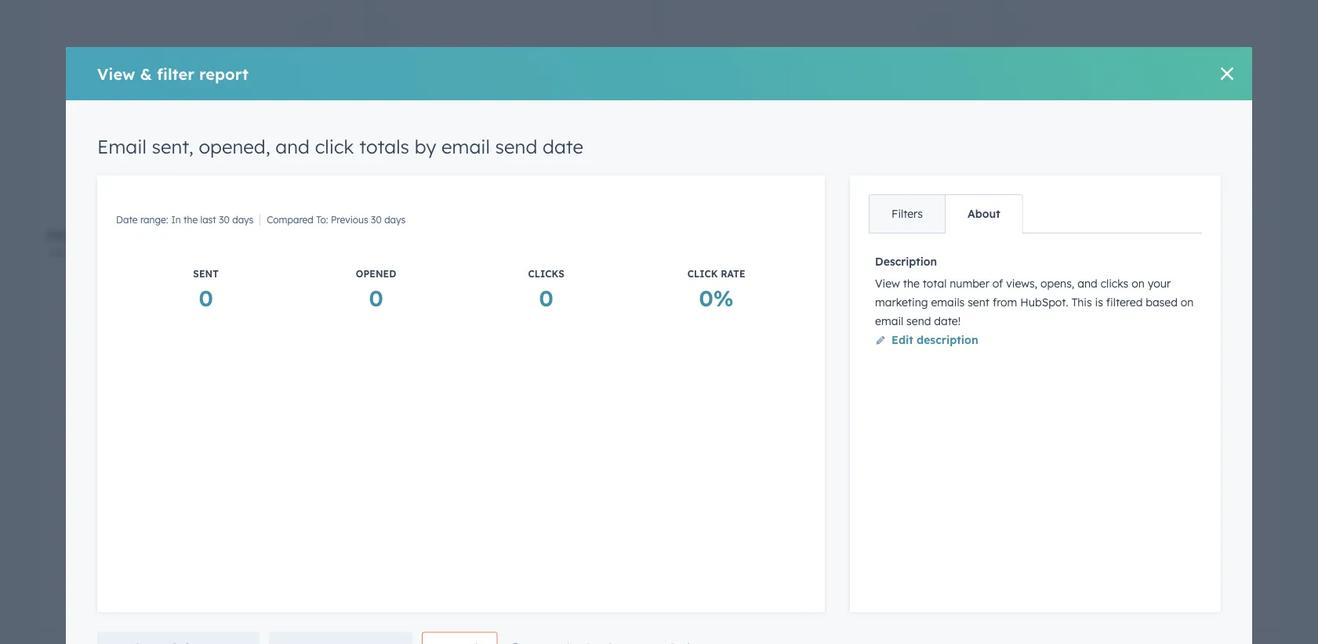 Task type: locate. For each thing, give the bounding box(es) containing it.
0 horizontal spatial compared
[[267, 214, 314, 226]]

compared to: previous 30 days inside email sent, opened, and click totals by email send date element
[[824, 248, 962, 260]]

2 show from the left
[[941, 72, 967, 85]]

1 show from the left
[[337, 72, 363, 85]]

1 vertical spatial view
[[875, 277, 900, 291]]

0 horizontal spatial time
[[406, 72, 429, 85]]

rate
[[248, 227, 273, 243], [721, 268, 746, 280], [1198, 302, 1223, 314]]

30 inside marketing email totals by open rate date range: in the last 30 days
[[150, 248, 161, 260]]

1 vertical spatial compared to: previous 30 days
[[824, 248, 962, 260]]

frame.
[[432, 72, 465, 85], [1036, 72, 1069, 85]]

days inside marketing email totals by open rate date range: in the last 30 days
[[163, 248, 184, 260]]

0 vertical spatial the
[[184, 214, 198, 226]]

0 horizontal spatial click
[[315, 135, 354, 158]]

this
[[384, 72, 403, 85], [988, 72, 1007, 85]]

dialog
[[66, 47, 1253, 645]]

0 horizontal spatial to:
[[316, 214, 328, 226]]

1 vertical spatial sent
[[739, 302, 764, 314]]

no
[[228, 72, 243, 85], [876, 72, 891, 85]]

email sent, opened, and click totals by email send date
[[97, 135, 584, 158], [673, 227, 1020, 243]]

1 horizontal spatial to
[[927, 72, 938, 85]]

last up open
[[200, 214, 216, 226]]

close image
[[1221, 67, 1234, 80]]

no forms to show for this time frame. button
[[664, 0, 1282, 209]]

0 vertical spatial click
[[315, 135, 354, 158]]

view inside view the total number of views, opens, and clicks on your marketing emails sent from hubspot. this is filtered based on email send date!
[[875, 277, 900, 291]]

total
[[923, 277, 947, 291]]

rate up 0% button
[[721, 268, 746, 280]]

0 vertical spatial compared
[[267, 214, 314, 226]]

2 time from the left
[[1010, 72, 1033, 85]]

0 horizontal spatial last
[[131, 248, 147, 260]]

date
[[543, 135, 584, 158], [991, 227, 1020, 243]]

no inside button
[[228, 72, 243, 85]]

compared inside dialog
[[267, 214, 314, 226]]

1 horizontal spatial for
[[970, 72, 985, 85]]

0 horizontal spatial previous
[[331, 214, 368, 226]]

0 inside clicks 0
[[539, 284, 554, 312]]

frame. inside button
[[432, 72, 465, 85]]

by inside marketing email totals by open rate date range: in the last 30 days
[[193, 227, 209, 243]]

30
[[219, 214, 230, 226], [371, 214, 382, 226], [150, 248, 161, 260], [928, 248, 939, 260]]

clicks 0
[[528, 268, 565, 312]]

1 vertical spatial previous
[[888, 248, 925, 260]]

0 vertical spatial clicks
[[528, 268, 565, 280]]

1 horizontal spatial sent,
[[712, 227, 742, 243]]

0 horizontal spatial rate
[[248, 227, 273, 243]]

click inside click rate 0%
[[688, 268, 718, 280]]

1 vertical spatial the
[[115, 248, 129, 260]]

0 vertical spatial sent,
[[152, 135, 194, 158]]

sent,
[[152, 135, 194, 158], [712, 227, 742, 243]]

compared to: previous 30 days
[[267, 214, 406, 226], [824, 248, 962, 260]]

&
[[140, 64, 152, 84]]

the inside view the total number of views, opens, and clicks on your marketing emails sent from hubspot. this is filtered based on email send date!
[[903, 277, 920, 291]]

1 vertical spatial compared
[[824, 248, 870, 260]]

click up 0% button
[[688, 268, 718, 280]]

2 vertical spatial rate
[[1198, 302, 1223, 314]]

to right pages
[[323, 72, 334, 85]]

email up click rate 0%
[[673, 227, 708, 243]]

0 horizontal spatial opened,
[[199, 135, 270, 158]]

tab list
[[869, 195, 1023, 234]]

the up marketing
[[903, 277, 920, 291]]

in inside dialog
[[171, 214, 181, 226]]

0 vertical spatial view
[[97, 64, 135, 84]]

0 horizontal spatial send
[[495, 135, 538, 158]]

2 frame. from the left
[[1036, 72, 1069, 85]]

rate inside email sent, opened, and click totals by email send date element
[[1198, 302, 1223, 314]]

clicks
[[1101, 277, 1129, 291]]

date up marketing email totals by open rate date range: in the last 30 days
[[116, 214, 138, 226]]

1 this from the left
[[384, 72, 403, 85]]

1 time from the left
[[406, 72, 429, 85]]

opened, inside dialog
[[199, 135, 270, 158]]

no left the forms
[[876, 72, 891, 85]]

0 horizontal spatial date
[[47, 248, 69, 260]]

2 no from the left
[[876, 72, 891, 85]]

1 horizontal spatial send
[[907, 315, 931, 328]]

2 vertical spatial send
[[907, 315, 931, 328]]

in up marketing email totals by open rate date range: in the last 30 days
[[171, 214, 181, 226]]

date inside marketing email totals by open rate date range: in the last 30 days
[[47, 248, 69, 260]]

compared to: previous 30 days inside dialog
[[267, 214, 406, 226]]

1 horizontal spatial by
[[415, 135, 436, 158]]

show right the forms
[[941, 72, 967, 85]]

0 vertical spatial email
[[97, 135, 147, 158]]

1 vertical spatial date
[[47, 248, 69, 260]]

0 horizontal spatial by
[[193, 227, 209, 243]]

filter
[[157, 64, 194, 84]]

pages
[[288, 72, 320, 85]]

the up marketing email totals by open rate date range: in the last 30 days
[[184, 214, 198, 226]]

edit
[[892, 333, 914, 347]]

range: inside dialog
[[140, 214, 168, 226]]

date
[[116, 214, 138, 226], [47, 248, 69, 260]]

frame. inside button
[[1036, 72, 1069, 85]]

for
[[366, 72, 381, 85], [970, 72, 985, 85]]

1 horizontal spatial compared to: previous 30 days
[[824, 248, 962, 260]]

no left landing
[[228, 72, 243, 85]]

1 horizontal spatial in
[[171, 214, 181, 226]]

last inside marketing email totals by open rate date range: in the last 30 days
[[131, 248, 147, 260]]

no inside button
[[876, 72, 891, 85]]

rate inside marketing email totals by open rate date range: in the last 30 days
[[248, 227, 273, 243]]

on left 'your'
[[1132, 277, 1145, 291]]

0 vertical spatial previous
[[331, 214, 368, 226]]

forms
[[894, 72, 924, 85]]

view
[[97, 64, 135, 84], [875, 277, 900, 291]]

1 no from the left
[[228, 72, 243, 85]]

1 horizontal spatial on
[[1181, 296, 1194, 309]]

0 vertical spatial range:
[[140, 214, 168, 226]]

0 horizontal spatial show
[[337, 72, 363, 85]]

1 horizontal spatial this
[[988, 72, 1007, 85]]

click for click rate
[[1165, 302, 1195, 314]]

sent inside dialog
[[193, 268, 219, 280]]

1 vertical spatial range:
[[71, 248, 99, 260]]

click rate
[[1165, 302, 1223, 314]]

sent right 0% button
[[739, 302, 764, 314]]

0 inside "sent 0"
[[199, 284, 213, 312]]

opened 0
[[356, 268, 396, 312], [879, 302, 919, 346]]

1 horizontal spatial the
[[184, 214, 198, 226]]

1 frame. from the left
[[432, 72, 465, 85]]

email sent, opened, and click totals by email send date down 'no landing pages to show for this time frame.'
[[97, 135, 584, 158]]

clicks
[[528, 268, 565, 280], [1028, 302, 1064, 314]]

for right the forms
[[970, 72, 985, 85]]

0 horizontal spatial to
[[323, 72, 334, 85]]

description
[[875, 255, 937, 269]]

to:
[[316, 214, 328, 226], [873, 248, 885, 260]]

range: up marketing email totals by open rate date range: in the last 30 days
[[140, 214, 168, 226]]

compared inside email sent, opened, and click totals by email send date element
[[824, 248, 870, 260]]

email sent, opened, and click totals by email send date down "filters"
[[673, 227, 1020, 243]]

0 horizontal spatial totals
[[154, 227, 190, 243]]

email inside view the total number of views, opens, and clicks on your marketing emails sent from hubspot. this is filtered based on email send date!
[[875, 315, 904, 328]]

this inside button
[[384, 72, 403, 85]]

0 horizontal spatial the
[[115, 248, 129, 260]]

email down &
[[97, 135, 147, 158]]

sent
[[968, 296, 990, 309]]

send
[[495, 135, 538, 158], [958, 227, 987, 243], [907, 315, 931, 328]]

1 vertical spatial and
[[800, 227, 824, 243]]

range: down "marketing"
[[71, 248, 99, 260]]

0 horizontal spatial no
[[228, 72, 243, 85]]

0 horizontal spatial for
[[366, 72, 381, 85]]

to: inside email sent, opened, and click totals by email send date element
[[873, 248, 885, 260]]

1 horizontal spatial time
[[1010, 72, 1033, 85]]

view up marketing
[[875, 277, 900, 291]]

of
[[993, 277, 1003, 291]]

1 horizontal spatial last
[[200, 214, 216, 226]]

0 vertical spatial opened,
[[199, 135, 270, 158]]

1 horizontal spatial frame.
[[1036, 72, 1069, 85]]

2 to from the left
[[927, 72, 938, 85]]

totals inside marketing email totals by open rate date range: in the last 30 days
[[154, 227, 190, 243]]

1 horizontal spatial totals
[[359, 135, 409, 158]]

your
[[1148, 277, 1171, 291]]

1 vertical spatial rate
[[721, 268, 746, 280]]

0 vertical spatial date
[[543, 135, 584, 158]]

clicks inside email sent, opened, and click totals by email send date element
[[1028, 302, 1064, 314]]

1 vertical spatial clicks
[[1028, 302, 1064, 314]]

sent, down view & filter report
[[152, 135, 194, 158]]

0 inside email sent, opened, and click totals by email send date element
[[892, 318, 906, 346]]

range:
[[140, 214, 168, 226], [71, 248, 99, 260]]

1 horizontal spatial rate
[[721, 268, 746, 280]]

1 horizontal spatial and
[[800, 227, 824, 243]]

0 vertical spatial opened
[[356, 268, 396, 280]]

totals down 'no landing pages to show for this time frame.'
[[359, 135, 409, 158]]

0 horizontal spatial compared to: previous 30 days
[[267, 214, 406, 226]]

2 horizontal spatial the
[[903, 277, 920, 291]]

opened inside dialog
[[356, 268, 396, 280]]

0 horizontal spatial and
[[276, 135, 310, 158]]

and inside view the total number of views, opens, and clicks on your marketing emails sent from hubspot. this is filtered based on email send date!
[[1078, 277, 1098, 291]]

0 button
[[199, 283, 213, 313], [369, 283, 383, 313], [539, 283, 554, 313], [892, 317, 906, 347]]

marketing email totals by open rate element
[[38, 216, 656, 626]]

1 vertical spatial opened
[[879, 302, 919, 314]]

1 horizontal spatial date
[[116, 214, 138, 226]]

the down date range: in the last 30 days
[[115, 248, 129, 260]]

clicks for clicks 0
[[528, 268, 565, 280]]

and
[[276, 135, 310, 158], [800, 227, 824, 243], [1078, 277, 1098, 291]]

totals down "filters"
[[860, 227, 896, 243]]

0 vertical spatial email sent, opened, and click totals by email send date
[[97, 135, 584, 158]]

click down 'your'
[[1165, 302, 1195, 314]]

to right the forms
[[927, 72, 938, 85]]

1 horizontal spatial no
[[876, 72, 891, 85]]

this
[[1072, 296, 1092, 309]]

1 vertical spatial email
[[673, 227, 708, 243]]

rate inside click rate 0%
[[721, 268, 746, 280]]

time inside button
[[406, 72, 429, 85]]

2 vertical spatial the
[[903, 277, 920, 291]]

show inside button
[[941, 72, 967, 85]]

sent inside email sent, opened, and click totals by email send date element
[[739, 302, 764, 314]]

0 vertical spatial date
[[116, 214, 138, 226]]

date down "marketing"
[[47, 248, 69, 260]]

sent down open
[[193, 268, 219, 280]]

1 horizontal spatial sent
[[739, 302, 764, 314]]

click
[[315, 135, 354, 158], [828, 227, 856, 243]]

2 vertical spatial and
[[1078, 277, 1098, 291]]

0
[[199, 284, 213, 312], [369, 284, 383, 312], [539, 284, 554, 312], [892, 318, 906, 346]]

0 horizontal spatial frame.
[[432, 72, 465, 85]]

1 vertical spatial to:
[[873, 248, 885, 260]]

by inside dialog
[[415, 135, 436, 158]]

2 horizontal spatial send
[[958, 227, 987, 243]]

show
[[337, 72, 363, 85], [941, 72, 967, 85]]

opened,
[[199, 135, 270, 158], [746, 227, 796, 243]]

totals down date range: in the last 30 days
[[154, 227, 190, 243]]

1 horizontal spatial opened 0
[[879, 302, 919, 346]]

tab list containing filters
[[869, 195, 1023, 234]]

show inside button
[[337, 72, 363, 85]]

compared
[[267, 214, 314, 226], [824, 248, 870, 260]]

0 horizontal spatial sent,
[[152, 135, 194, 158]]

is
[[1095, 296, 1104, 309]]

0 horizontal spatial email sent, opened, and click totals by email send date
[[97, 135, 584, 158]]

by
[[415, 135, 436, 158], [193, 227, 209, 243], [900, 227, 915, 243]]

email
[[442, 135, 490, 158], [115, 227, 150, 243], [919, 227, 954, 243], [875, 315, 904, 328]]

opened
[[356, 268, 396, 280], [879, 302, 919, 314]]

1 horizontal spatial view
[[875, 277, 900, 291]]

open
[[213, 227, 244, 243]]

last
[[200, 214, 216, 226], [131, 248, 147, 260]]

totals
[[359, 135, 409, 158], [154, 227, 190, 243], [860, 227, 896, 243]]

time
[[406, 72, 429, 85], [1010, 72, 1033, 85]]

rate right open
[[248, 227, 273, 243]]

on right the based
[[1181, 296, 1194, 309]]

0 horizontal spatial date
[[543, 135, 584, 158]]

rate right the based
[[1198, 302, 1223, 314]]

sent, inside dialog
[[152, 135, 194, 158]]

sent
[[193, 268, 219, 280], [739, 302, 764, 314]]

0 horizontal spatial opened 0
[[356, 268, 396, 312]]

click down 'no landing pages to show for this time frame.'
[[315, 135, 354, 158]]

0 button inside email sent, opened, and click totals by email send date element
[[892, 317, 906, 347]]

on
[[1132, 277, 1145, 291], [1181, 296, 1194, 309]]

previous
[[331, 214, 368, 226], [888, 248, 925, 260]]

show right pages
[[337, 72, 363, 85]]

click rate 0%
[[688, 268, 746, 312]]

to inside button
[[323, 72, 334, 85]]

2 this from the left
[[988, 72, 1007, 85]]

1 horizontal spatial range:
[[140, 214, 168, 226]]

2 for from the left
[[970, 72, 985, 85]]

1 horizontal spatial compared
[[824, 248, 870, 260]]

0 vertical spatial last
[[200, 214, 216, 226]]

email
[[97, 135, 147, 158], [673, 227, 708, 243]]

click
[[688, 268, 718, 280], [1165, 302, 1195, 314]]

for right pages
[[366, 72, 381, 85]]

last down date range: in the last 30 days
[[131, 248, 147, 260]]

days
[[232, 214, 253, 226], [384, 214, 406, 226], [163, 248, 184, 260], [941, 248, 962, 260]]

0 vertical spatial compared to: previous 30 days
[[267, 214, 406, 226]]

in
[[171, 214, 181, 226], [102, 248, 112, 260]]

date inside dialog
[[543, 135, 584, 158]]

0 horizontal spatial opened
[[356, 268, 396, 280]]

in down "marketing"
[[102, 248, 112, 260]]

view for view & filter report
[[97, 64, 135, 84]]

2 horizontal spatial rate
[[1198, 302, 1223, 314]]

views,
[[1007, 277, 1038, 291]]

1 to from the left
[[323, 72, 334, 85]]

0 vertical spatial send
[[495, 135, 538, 158]]

to
[[323, 72, 334, 85], [927, 72, 938, 85]]

view left &
[[97, 64, 135, 84]]

sent, up click rate 0%
[[712, 227, 742, 243]]

1 horizontal spatial previous
[[888, 248, 925, 260]]

clicks inside dialog
[[528, 268, 565, 280]]

click for click rate 0%
[[688, 268, 718, 280]]

1 vertical spatial click
[[1165, 302, 1195, 314]]

click left filters link
[[828, 227, 856, 243]]

1 horizontal spatial to:
[[873, 248, 885, 260]]

0 horizontal spatial on
[[1132, 277, 1145, 291]]

1 vertical spatial email sent, opened, and click totals by email send date
[[673, 227, 1020, 243]]

the
[[184, 214, 198, 226], [115, 248, 129, 260], [903, 277, 920, 291]]

1 for from the left
[[366, 72, 381, 85]]

1 vertical spatial sent,
[[712, 227, 742, 243]]



Task type: vqa. For each thing, say whether or not it's contained in the screenshot.
MM/DD/YYYY text field
no



Task type: describe. For each thing, give the bounding box(es) containing it.
2 horizontal spatial totals
[[860, 227, 896, 243]]

from
[[993, 296, 1018, 309]]

date range: in the last 30 days
[[116, 214, 253, 226]]

date inside dialog
[[116, 214, 138, 226]]

1 horizontal spatial date
[[991, 227, 1020, 243]]

0 vertical spatial and
[[276, 135, 310, 158]]

last inside dialog
[[200, 214, 216, 226]]

email sent, opened, and click totals by email send date inside dialog
[[97, 135, 584, 158]]

about link
[[945, 195, 1023, 233]]

no for no landing pages to show for this time frame.
[[228, 72, 243, 85]]

to: inside dialog
[[316, 214, 328, 226]]

this inside button
[[988, 72, 1007, 85]]

view the total number of views, opens, and clicks on your marketing emails sent from hubspot. this is filtered based on email send date!
[[875, 277, 1194, 328]]

0 horizontal spatial email
[[97, 135, 147, 158]]

the inside marketing email totals by open rate date range: in the last 30 days
[[115, 248, 129, 260]]

days inside email sent, opened, and click totals by email send date element
[[941, 248, 962, 260]]

30 inside email sent, opened, and click totals by email send date element
[[928, 248, 939, 260]]

tab list inside dialog
[[869, 195, 1023, 234]]

in inside marketing email totals by open rate date range: in the last 30 days
[[102, 248, 112, 260]]

based
[[1146, 296, 1178, 309]]

report
[[199, 64, 248, 84]]

1 horizontal spatial email
[[673, 227, 708, 243]]

range: inside marketing email totals by open rate date range: in the last 30 days
[[71, 248, 99, 260]]

sent for sent 0
[[193, 268, 219, 280]]

1 vertical spatial send
[[958, 227, 987, 243]]

dialog containing 0
[[66, 47, 1253, 645]]

marketing
[[875, 296, 928, 309]]

0 vertical spatial on
[[1132, 277, 1145, 291]]

filters
[[892, 207, 923, 221]]

number
[[950, 277, 990, 291]]

landing
[[246, 72, 285, 85]]

rate for click rate 0%
[[721, 268, 746, 280]]

1 vertical spatial on
[[1181, 296, 1194, 309]]

opens,
[[1041, 277, 1075, 291]]

previous inside dialog
[[331, 214, 368, 226]]

opened, inside email sent, opened, and click totals by email send date element
[[746, 227, 796, 243]]

sent for sent
[[739, 302, 764, 314]]

no forms to show for this time frame.
[[876, 72, 1069, 85]]

2 horizontal spatial by
[[900, 227, 915, 243]]

description
[[917, 333, 979, 347]]

1 vertical spatial click
[[828, 227, 856, 243]]

no for no forms to show for this time frame.
[[876, 72, 891, 85]]

no landing pages to show for this time frame. button
[[38, 0, 656, 209]]

email sent, opened, and click totals by email send date element
[[664, 216, 1282, 626]]

emails
[[931, 296, 965, 309]]

about
[[968, 207, 1001, 221]]

hubspot.
[[1021, 296, 1069, 309]]

rate for click rate
[[1198, 302, 1223, 314]]

filtered
[[1107, 296, 1143, 309]]

1 horizontal spatial email sent, opened, and click totals by email send date
[[673, 227, 1020, 243]]

edit description button
[[875, 331, 979, 351]]

view for view the total number of views, opens, and clicks on your marketing emails sent from hubspot. this is filtered based on email send date!
[[875, 277, 900, 291]]

date!
[[934, 315, 961, 328]]

marketing email totals by open rate date range: in the last 30 days
[[47, 227, 273, 260]]

1 horizontal spatial opened
[[879, 302, 919, 314]]

filters link
[[870, 195, 945, 233]]

previous inside email sent, opened, and click totals by email send date element
[[888, 248, 925, 260]]

click inside dialog
[[315, 135, 354, 158]]

clicks for clicks
[[1028, 302, 1064, 314]]

send inside view the total number of views, opens, and clicks on your marketing emails sent from hubspot. this is filtered based on email send date!
[[907, 315, 931, 328]]

for inside button
[[366, 72, 381, 85]]

time inside button
[[1010, 72, 1033, 85]]

opened 0 inside email sent, opened, and click totals by email send date element
[[879, 302, 919, 346]]

marketing
[[47, 227, 111, 243]]

view & filter report
[[97, 64, 248, 84]]

sent 0
[[193, 268, 219, 312]]

to inside button
[[927, 72, 938, 85]]

0% button
[[699, 283, 734, 313]]

edit description
[[892, 333, 979, 347]]

no landing pages to show for this time frame.
[[228, 72, 465, 85]]

email inside marketing email totals by open rate date range: in the last 30 days
[[115, 227, 150, 243]]

for inside button
[[970, 72, 985, 85]]

0%
[[699, 284, 734, 312]]

totals inside dialog
[[359, 135, 409, 158]]



